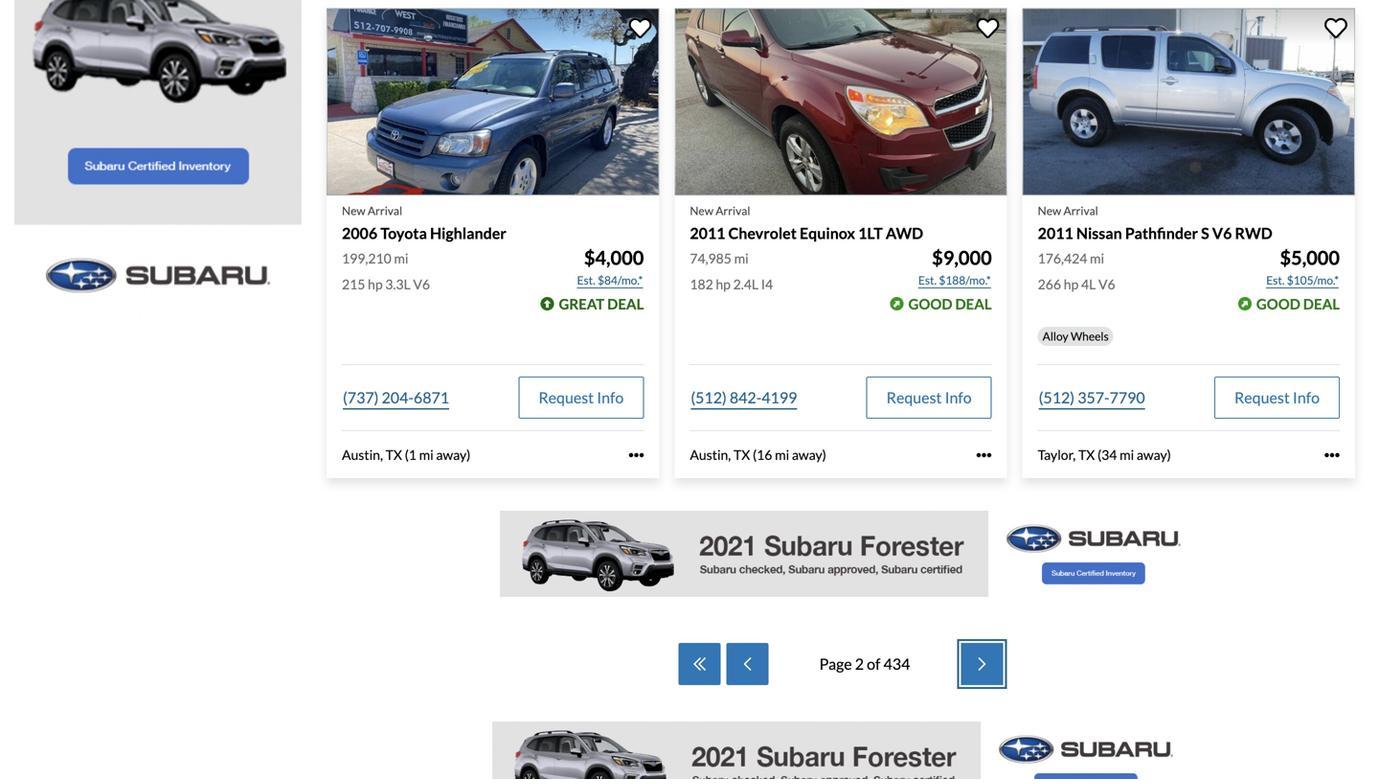 Task type: locate. For each thing, give the bounding box(es) containing it.
434
[[884, 654, 911, 673]]

tx left (16
[[734, 447, 751, 463]]

request info button
[[519, 377, 644, 419], [867, 377, 992, 419], [1215, 377, 1341, 419]]

0 horizontal spatial est.
[[577, 273, 596, 287]]

2 horizontal spatial away)
[[1137, 447, 1172, 463]]

good for $9,000
[[909, 295, 953, 313]]

1 horizontal spatial request info
[[887, 388, 972, 407]]

austin, for $9,000
[[690, 447, 731, 463]]

(512) 842-4199 button
[[690, 377, 799, 419]]

2 request info button from the left
[[867, 377, 992, 419]]

deal
[[608, 295, 644, 313], [956, 295, 992, 313], [1304, 295, 1341, 313]]

tx left the (1
[[386, 447, 402, 463]]

0 horizontal spatial good deal
[[909, 295, 992, 313]]

3 info from the left
[[1294, 388, 1321, 407]]

1 horizontal spatial away)
[[792, 447, 827, 463]]

(512) left 842- on the right of the page
[[691, 388, 727, 407]]

page
[[820, 654, 853, 673]]

3 away) from the left
[[1137, 447, 1172, 463]]

new for $5,000
[[1038, 204, 1062, 218]]

i4
[[762, 276, 773, 292]]

deal for $4,000
[[608, 295, 644, 313]]

mi right (16
[[775, 447, 790, 463]]

2011 inside new arrival 2011 chevrolet equinox 1lt awd
[[690, 224, 726, 242]]

0 horizontal spatial v6
[[413, 276, 430, 292]]

austin, left the (1
[[342, 447, 383, 463]]

ellipsis h image for $9,000
[[977, 447, 992, 463]]

new arrival 2011 chevrolet equinox 1lt awd
[[690, 204, 924, 242]]

(512) left 357-
[[1039, 388, 1075, 407]]

0 horizontal spatial info
[[597, 388, 624, 407]]

chevron double left image
[[691, 656, 710, 672]]

good deal down 'est. $188/mo.*' button
[[909, 295, 992, 313]]

$188/mo.*
[[939, 273, 992, 287]]

2 info from the left
[[945, 388, 972, 407]]

alloy wheels
[[1043, 329, 1109, 343]]

1 horizontal spatial good deal
[[1257, 295, 1341, 313]]

0 horizontal spatial new
[[342, 204, 366, 218]]

of
[[867, 654, 881, 673]]

2 hp from the left
[[716, 276, 731, 292]]

request for $9,000
[[887, 388, 942, 407]]

tx for $5,000
[[1079, 447, 1096, 463]]

1lt
[[859, 224, 883, 242]]

new inside new arrival 2011 nissan pathfinder s v6 rwd
[[1038, 204, 1062, 218]]

2 away) from the left
[[792, 447, 827, 463]]

chevron right image
[[973, 656, 992, 672]]

v6 right 3.3l
[[413, 276, 430, 292]]

v6 inside 199,210 mi 215 hp 3.3l v6
[[413, 276, 430, 292]]

2 good deal from the left
[[1257, 295, 1341, 313]]

austin,
[[342, 447, 383, 463], [690, 447, 731, 463]]

away) right the (1
[[436, 447, 471, 463]]

2011 for $5,000
[[1038, 224, 1074, 242]]

2 horizontal spatial tx
[[1079, 447, 1096, 463]]

request info for $4,000
[[539, 388, 624, 407]]

2 arrival from the left
[[716, 204, 751, 218]]

2 horizontal spatial deal
[[1304, 295, 1341, 313]]

arrival inside new arrival 2006 toyota highlander
[[368, 204, 403, 218]]

arrival inside new arrival 2011 nissan pathfinder s v6 rwd
[[1064, 204, 1099, 218]]

austin, left (16
[[690, 447, 731, 463]]

good deal for $9,000
[[909, 295, 992, 313]]

new up the 176,424
[[1038, 204, 1062, 218]]

away)
[[436, 447, 471, 463], [792, 447, 827, 463], [1137, 447, 1172, 463]]

1 info from the left
[[597, 388, 624, 407]]

1 ellipsis h image from the left
[[629, 447, 644, 463]]

arrival inside new arrival 2011 chevrolet equinox 1lt awd
[[716, 204, 751, 218]]

2 horizontal spatial hp
[[1064, 276, 1079, 292]]

hp for $9,000
[[716, 276, 731, 292]]

1 horizontal spatial tx
[[734, 447, 751, 463]]

1 horizontal spatial v6
[[1099, 276, 1116, 292]]

2011 inside new arrival 2011 nissan pathfinder s v6 rwd
[[1038, 224, 1074, 242]]

rwd
[[1236, 224, 1273, 242]]

chevrolet
[[729, 224, 797, 242]]

hp right 215
[[368, 276, 383, 292]]

2 good from the left
[[1257, 295, 1301, 313]]

est. left $188/mo.*
[[919, 273, 937, 287]]

2 vertical spatial advertisement region
[[493, 721, 1190, 779]]

good deal down est. $105/mo.* button
[[1257, 295, 1341, 313]]

info for $5,000
[[1294, 388, 1321, 407]]

silver 2011 nissan pathfinder s v6 rwd suv / crossover 4x2 5-speed automatic image
[[1023, 8, 1356, 195]]

2 horizontal spatial ellipsis h image
[[1325, 447, 1341, 463]]

mi inside 176,424 mi 266 hp 4l v6
[[1091, 250, 1105, 267]]

good
[[909, 295, 953, 313], [1257, 295, 1301, 313]]

info
[[597, 388, 624, 407], [945, 388, 972, 407], [1294, 388, 1321, 407]]

request info
[[539, 388, 624, 407], [887, 388, 972, 407], [1235, 388, 1321, 407]]

deal down '$84/mo.*'
[[608, 295, 644, 313]]

hp inside 74,985 mi 182 hp 2.4l i4
[[716, 276, 731, 292]]

tx left the (34
[[1079, 447, 1096, 463]]

1 est. from the left
[[577, 273, 596, 287]]

new inside new arrival 2006 toyota highlander
[[342, 204, 366, 218]]

hp left 4l
[[1064, 276, 1079, 292]]

1 good deal from the left
[[909, 295, 992, 313]]

0 horizontal spatial deal
[[608, 295, 644, 313]]

v6 right s
[[1213, 224, 1233, 242]]

austin, tx (16 mi away)
[[690, 447, 827, 463]]

3 ellipsis h image from the left
[[1325, 447, 1341, 463]]

3 est. from the left
[[1267, 273, 1285, 287]]

new
[[342, 204, 366, 218], [690, 204, 714, 218], [1038, 204, 1062, 218]]

awd
[[886, 224, 924, 242]]

$5,000
[[1281, 246, 1341, 269]]

ellipsis h image
[[629, 447, 644, 463], [977, 447, 992, 463], [1325, 447, 1341, 463]]

1 arrival from the left
[[368, 204, 403, 218]]

ellipsis h image for $5,000
[[1325, 447, 1341, 463]]

2 deal from the left
[[956, 295, 992, 313]]

deal down $105/mo.*
[[1304, 295, 1341, 313]]

1 horizontal spatial deal
[[956, 295, 992, 313]]

1 horizontal spatial good
[[1257, 295, 1301, 313]]

2 horizontal spatial request
[[1235, 388, 1291, 407]]

1 horizontal spatial est.
[[919, 273, 937, 287]]

1 horizontal spatial hp
[[716, 276, 731, 292]]

3 arrival from the left
[[1064, 204, 1099, 218]]

good deal
[[909, 295, 992, 313], [1257, 295, 1341, 313]]

3 new from the left
[[1038, 204, 1062, 218]]

v6 right 4l
[[1099, 276, 1116, 292]]

2 (512) from the left
[[1039, 388, 1075, 407]]

3 tx from the left
[[1079, 447, 1096, 463]]

1 hp from the left
[[368, 276, 383, 292]]

1 horizontal spatial new
[[690, 204, 714, 218]]

1 horizontal spatial ellipsis h image
[[977, 447, 992, 463]]

2 new from the left
[[690, 204, 714, 218]]

2 horizontal spatial info
[[1294, 388, 1321, 407]]

2 horizontal spatial v6
[[1213, 224, 1233, 242]]

2 est. from the left
[[919, 273, 937, 287]]

(16
[[753, 447, 773, 463]]

2 request from the left
[[887, 388, 942, 407]]

est. inside the $9,000 est. $188/mo.*
[[919, 273, 937, 287]]

mi down toyota
[[394, 250, 409, 267]]

2011 up 74,985
[[690, 224, 726, 242]]

mi down nissan
[[1091, 250, 1105, 267]]

0 horizontal spatial away)
[[436, 447, 471, 463]]

2 2011 from the left
[[1038, 224, 1074, 242]]

new up 74,985
[[690, 204, 714, 218]]

est. $188/mo.* button
[[918, 271, 992, 290]]

2 ellipsis h image from the left
[[977, 447, 992, 463]]

2 horizontal spatial arrival
[[1064, 204, 1099, 218]]

hp inside 176,424 mi 266 hp 4l v6
[[1064, 276, 1079, 292]]

1 horizontal spatial 2011
[[1038, 224, 1074, 242]]

4199
[[762, 388, 798, 407]]

arrival for $9,000
[[716, 204, 751, 218]]

request info button for $5,000
[[1215, 377, 1341, 419]]

$9,000 est. $188/mo.*
[[919, 246, 992, 287]]

arrival
[[368, 204, 403, 218], [716, 204, 751, 218], [1064, 204, 1099, 218]]

0 horizontal spatial tx
[[386, 447, 402, 463]]

215
[[342, 276, 365, 292]]

est. left $105/mo.*
[[1267, 273, 1285, 287]]

0 horizontal spatial hp
[[368, 276, 383, 292]]

away) right the (34
[[1137, 447, 1172, 463]]

1 away) from the left
[[436, 447, 471, 463]]

$84/mo.*
[[598, 273, 643, 287]]

v6
[[1213, 224, 1233, 242], [413, 276, 430, 292], [1099, 276, 1116, 292]]

1 request info button from the left
[[519, 377, 644, 419]]

$105/mo.*
[[1288, 273, 1340, 287]]

0 horizontal spatial good
[[909, 295, 953, 313]]

199,210
[[342, 250, 392, 267]]

mi up 2.4l
[[735, 250, 749, 267]]

$4,000
[[584, 246, 644, 269]]

2 horizontal spatial new
[[1038, 204, 1062, 218]]

2 horizontal spatial request info button
[[1215, 377, 1341, 419]]

info for $9,000
[[945, 388, 972, 407]]

away) right (16
[[792, 447, 827, 463]]

3 request info from the left
[[1235, 388, 1321, 407]]

mi inside 74,985 mi 182 hp 2.4l i4
[[735, 250, 749, 267]]

3 deal from the left
[[1304, 295, 1341, 313]]

2 austin, from the left
[[690, 447, 731, 463]]

info for $4,000
[[597, 388, 624, 407]]

1 horizontal spatial request info button
[[867, 377, 992, 419]]

arrival up toyota
[[368, 204, 403, 218]]

new up 2006
[[342, 204, 366, 218]]

1 2011 from the left
[[690, 224, 726, 242]]

182
[[690, 276, 714, 292]]

new for $9,000
[[690, 204, 714, 218]]

tx
[[386, 447, 402, 463], [734, 447, 751, 463], [1079, 447, 1096, 463]]

2.4l
[[734, 276, 759, 292]]

v6 for $5,000
[[1099, 276, 1116, 292]]

74,985 mi 182 hp 2.4l i4
[[690, 250, 773, 292]]

3 hp from the left
[[1064, 276, 1079, 292]]

1 horizontal spatial austin,
[[690, 447, 731, 463]]

request
[[539, 388, 594, 407], [887, 388, 942, 407], [1235, 388, 1291, 407]]

0 horizontal spatial request info button
[[519, 377, 644, 419]]

est. up great at the top of the page
[[577, 273, 596, 287]]

new arrival 2006 toyota highlander
[[342, 204, 507, 242]]

est. $105/mo.* button
[[1266, 271, 1341, 290]]

(512)
[[691, 388, 727, 407], [1039, 388, 1075, 407]]

1 request from the left
[[539, 388, 594, 407]]

3 request info button from the left
[[1215, 377, 1341, 419]]

2 request info from the left
[[887, 388, 972, 407]]

advertisement region
[[14, 0, 302, 323], [500, 511, 1198, 597], [493, 721, 1190, 779]]

est. inside $5,000 est. $105/mo.*
[[1267, 273, 1285, 287]]

2011
[[690, 224, 726, 242], [1038, 224, 1074, 242]]

0 horizontal spatial request
[[539, 388, 594, 407]]

austin, for $4,000
[[342, 447, 383, 463]]

v6 inside new arrival 2011 nissan pathfinder s v6 rwd
[[1213, 224, 1233, 242]]

2011 up the 176,424
[[1038, 224, 1074, 242]]

1 deal from the left
[[608, 295, 644, 313]]

1 horizontal spatial (512)
[[1039, 388, 1075, 407]]

1 austin, from the left
[[342, 447, 383, 463]]

wheels
[[1071, 329, 1109, 343]]

1 request info from the left
[[539, 388, 624, 407]]

0 horizontal spatial austin,
[[342, 447, 383, 463]]

request for $4,000
[[539, 388, 594, 407]]

2 horizontal spatial request info
[[1235, 388, 1321, 407]]

2 horizontal spatial est.
[[1267, 273, 1285, 287]]

deal down $188/mo.*
[[956, 295, 992, 313]]

0 horizontal spatial ellipsis h image
[[629, 447, 644, 463]]

1 horizontal spatial arrival
[[716, 204, 751, 218]]

0 horizontal spatial 2011
[[690, 224, 726, 242]]

1 tx from the left
[[386, 447, 402, 463]]

1 (512) from the left
[[691, 388, 727, 407]]

mi
[[394, 250, 409, 267], [735, 250, 749, 267], [1091, 250, 1105, 267], [419, 447, 434, 463], [775, 447, 790, 463], [1120, 447, 1135, 463]]

away) for $5,000
[[1137, 447, 1172, 463]]

est. inside $4,000 est. $84/mo.*
[[577, 273, 596, 287]]

chevron left image
[[738, 656, 758, 672]]

mi right the (1
[[419, 447, 434, 463]]

2 tx from the left
[[734, 447, 751, 463]]

3 request from the left
[[1235, 388, 1291, 407]]

hp right 182
[[716, 276, 731, 292]]

good down est. $105/mo.* button
[[1257, 295, 1301, 313]]

0 horizontal spatial request info
[[539, 388, 624, 407]]

1 good from the left
[[909, 295, 953, 313]]

new inside new arrival 2011 chevrolet equinox 1lt awd
[[690, 204, 714, 218]]

toyota
[[381, 224, 427, 242]]

arrival up nissan
[[1064, 204, 1099, 218]]

7790
[[1110, 388, 1146, 407]]

0 horizontal spatial arrival
[[368, 204, 403, 218]]

1 new from the left
[[342, 204, 366, 218]]

hp
[[368, 276, 383, 292], [716, 276, 731, 292], [1064, 276, 1079, 292]]

0 horizontal spatial (512)
[[691, 388, 727, 407]]

est.
[[577, 273, 596, 287], [919, 273, 937, 287], [1267, 273, 1285, 287]]

1 horizontal spatial request
[[887, 388, 942, 407]]

great
[[559, 295, 605, 313]]

1 horizontal spatial info
[[945, 388, 972, 407]]

great deal
[[559, 295, 644, 313]]

arrival up the chevrolet
[[716, 204, 751, 218]]

hp inside 199,210 mi 215 hp 3.3l v6
[[368, 276, 383, 292]]

good down 'est. $188/mo.*' button
[[909, 295, 953, 313]]

v6 inside 176,424 mi 266 hp 4l v6
[[1099, 276, 1116, 292]]



Task type: vqa. For each thing, say whether or not it's contained in the screenshot.
Toyota
yes



Task type: describe. For each thing, give the bounding box(es) containing it.
equinox
[[800, 224, 856, 242]]

3.3l
[[385, 276, 411, 292]]

176,424
[[1038, 250, 1088, 267]]

est. $84/mo.* button
[[576, 271, 644, 290]]

mi inside 199,210 mi 215 hp 3.3l v6
[[394, 250, 409, 267]]

2006 toyota highlander suv / crossover  automatic image
[[327, 8, 660, 195]]

tx for $4,000
[[386, 447, 402, 463]]

(512) 357-7790 button
[[1038, 377, 1147, 419]]

nissan
[[1077, 224, 1123, 242]]

request info button for $9,000
[[867, 377, 992, 419]]

v6 for $4,000
[[413, 276, 430, 292]]

842-
[[730, 388, 762, 407]]

austin, tx (1 mi away)
[[342, 447, 471, 463]]

6871
[[414, 388, 449, 407]]

266
[[1038, 276, 1062, 292]]

request info button for $4,000
[[519, 377, 644, 419]]

est. for $9,000
[[919, 273, 937, 287]]

alloy
[[1043, 329, 1069, 343]]

arrival for $4,000
[[368, 204, 403, 218]]

4l
[[1082, 276, 1097, 292]]

(737) 204-6871
[[343, 388, 449, 407]]

0 vertical spatial advertisement region
[[14, 0, 302, 323]]

(512) for $9,000
[[691, 388, 727, 407]]

hp for $5,000
[[1064, 276, 1079, 292]]

deal for $9,000
[[956, 295, 992, 313]]

request for $5,000
[[1235, 388, 1291, 407]]

taylor,
[[1038, 447, 1076, 463]]

pathfinder
[[1126, 224, 1199, 242]]

(34
[[1098, 447, 1118, 463]]

s
[[1202, 224, 1210, 242]]

ellipsis h image for $4,000
[[629, 447, 644, 463]]

hp for $4,000
[[368, 276, 383, 292]]

$5,000 est. $105/mo.*
[[1267, 246, 1341, 287]]

(512) 357-7790
[[1039, 388, 1146, 407]]

$4,000 est. $84/mo.*
[[577, 246, 644, 287]]

357-
[[1078, 388, 1110, 407]]

new for $4,000
[[342, 204, 366, 218]]

est. for $4,000
[[577, 273, 596, 287]]

74,985
[[690, 250, 732, 267]]

arrival for $5,000
[[1064, 204, 1099, 218]]

request info for $5,000
[[1235, 388, 1321, 407]]

2011 for $9,000
[[690, 224, 726, 242]]

good deal for $5,000
[[1257, 295, 1341, 313]]

away) for $4,000
[[436, 447, 471, 463]]

204-
[[382, 388, 414, 407]]

199,210 mi 215 hp 3.3l v6
[[342, 250, 430, 292]]

request info for $9,000
[[887, 388, 972, 407]]

deal for $5,000
[[1304, 295, 1341, 313]]

new arrival 2011 nissan pathfinder s v6 rwd
[[1038, 204, 1273, 242]]

2006
[[342, 224, 378, 242]]

(1
[[405, 447, 417, 463]]

(512) 842-4199
[[691, 388, 798, 407]]

(737) 204-6871 button
[[342, 377, 450, 419]]

2
[[856, 654, 864, 673]]

(737)
[[343, 388, 379, 407]]

176,424 mi 266 hp 4l v6
[[1038, 250, 1116, 292]]

(512) for $5,000
[[1039, 388, 1075, 407]]

mi right the (34
[[1120, 447, 1135, 463]]

away) for $9,000
[[792, 447, 827, 463]]

$9,000
[[933, 246, 992, 269]]

good for $5,000
[[1257, 295, 1301, 313]]

taylor, tx (34 mi away)
[[1038, 447, 1172, 463]]

page 2 of 434
[[820, 654, 911, 673]]

1 vertical spatial advertisement region
[[500, 511, 1198, 597]]

highlander
[[430, 224, 507, 242]]

tx for $9,000
[[734, 447, 751, 463]]

est. for $5,000
[[1267, 273, 1285, 287]]

red 2011 chevrolet equinox 1lt awd suv / crossover all-wheel drive 6-speed automatic image
[[675, 8, 1008, 195]]



